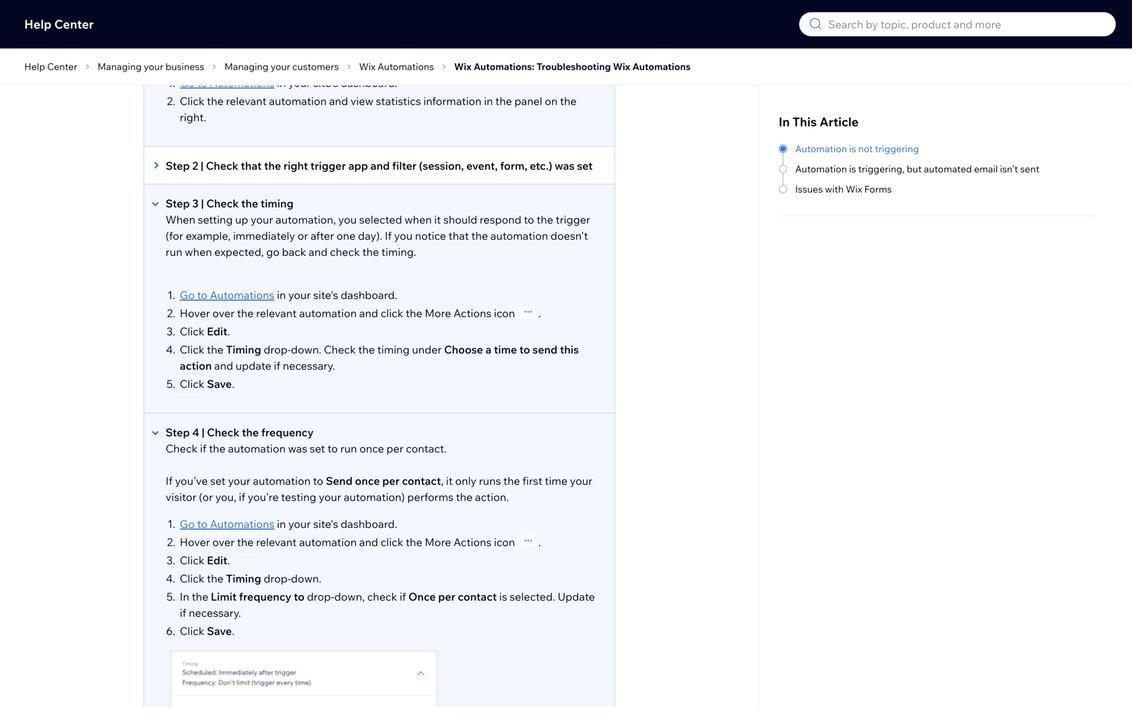 Task type: locate. For each thing, give the bounding box(es) containing it.
necessary. down click the timing drop-down. check the timing under
[[283, 359, 335, 373]]

3 dashboard. from the top
[[341, 518, 397, 531]]

1 vertical spatial go
[[180, 289, 195, 302]]

1 horizontal spatial it
[[446, 475, 453, 488]]

2 step from the top
[[166, 197, 190, 210]]

go up the click edit .
[[180, 289, 195, 302]]

1 vertical spatial when
[[185, 245, 212, 259]]

help
[[24, 17, 52, 32], [24, 61, 45, 72]]

. up and update if necessary.
[[228, 325, 230, 338]]

hover up the click edit .
[[180, 307, 210, 320]]

time right a at the left
[[494, 343, 517, 357]]

0 vertical spatial set
[[577, 159, 593, 173]]

send
[[326, 475, 353, 488]]

over up click edit . click the timing drop-down.
[[213, 536, 235, 550]]

testing
[[281, 491, 317, 504]]

1 horizontal spatial that
[[449, 229, 469, 243]]

1 vertical spatial frequency
[[239, 591, 292, 604]]

check for frequency
[[207, 426, 240, 440]]

1 vertical spatial edit
[[207, 554, 228, 568]]

hover over the relevant automation and click the more actions icon
[[180, 307, 518, 320], [180, 536, 518, 550]]

this
[[793, 114, 817, 129]]

0 vertical spatial help center link
[[24, 17, 94, 32]]

1 step from the top
[[166, 159, 190, 173]]

0 vertical spatial time
[[494, 343, 517, 357]]

your
[[144, 61, 163, 72], [271, 61, 290, 72], [288, 76, 311, 90], [251, 213, 273, 227], [288, 289, 311, 302], [228, 475, 251, 488], [570, 475, 593, 488], [319, 491, 341, 504], [288, 518, 311, 531]]

1 actions from the top
[[454, 307, 492, 320]]

over
[[213, 307, 235, 320], [213, 536, 235, 550]]

1 vertical spatial timing
[[378, 343, 410, 357]]

when
[[405, 213, 432, 227], [185, 245, 212, 259]]

down. up in the limit frequency to drop-down, check if once per contact
[[291, 572, 322, 586]]

2 vertical spatial go
[[180, 518, 195, 531]]

go to automations in your site's dashboard. for drop-down.
[[180, 518, 397, 531]]

0 horizontal spatial contact
[[402, 475, 441, 488]]

0 vertical spatial go to automations link
[[180, 76, 275, 90]]

contact up performs
[[402, 475, 441, 488]]

actions up choose
[[454, 307, 492, 320]]

email
[[975, 163, 998, 175]]

. inside click edit . click the timing drop-down.
[[228, 554, 230, 568]]

, it only runs the first time your visitor (or you, if you're testing your automation) performs the action.
[[166, 475, 593, 504]]

one
[[337, 229, 356, 243]]

it
[[434, 213, 441, 227], [446, 475, 453, 488]]

1 vertical spatial go to automations link
[[180, 289, 275, 302]]

managing for managing your business
[[98, 61, 142, 72]]

down. up and update if necessary.
[[291, 343, 322, 357]]

1 vertical spatial step
[[166, 197, 190, 210]]

(session,
[[419, 159, 464, 173]]

1 horizontal spatial managing
[[225, 61, 269, 72]]

run inside the when setting up your automation, you selected when it should respond to the trigger (for example, immediately or after one day). if you notice that the automation doesn't run when expected, go back and check the timing.
[[166, 245, 182, 259]]

1 horizontal spatial if
[[385, 229, 392, 243]]

set up you,
[[210, 475, 226, 488]]

click save . down limit
[[180, 625, 235, 639]]

over for drop-down.
[[213, 536, 235, 550]]

2
[[192, 159, 198, 173]]

choose
[[444, 343, 483, 357]]

.
[[539, 307, 541, 320], [228, 325, 230, 338], [232, 378, 235, 391], [539, 536, 544, 550], [228, 554, 230, 568], [232, 625, 235, 639]]

1 horizontal spatial set
[[310, 442, 325, 456]]

and inside dropdown button
[[371, 159, 390, 173]]

automation up click the timing drop-down. check the timing under
[[299, 307, 357, 320]]

0 vertical spatial timing
[[226, 343, 261, 357]]

0 vertical spatial necessary.
[[283, 359, 335, 373]]

more up under
[[425, 307, 451, 320]]

2 more from the top
[[425, 536, 451, 550]]

automation up testing
[[253, 475, 311, 488]]

automation down testing
[[299, 536, 357, 550]]

once up automation)
[[355, 475, 380, 488]]

1 vertical spatial icon
[[494, 536, 515, 550]]

1 horizontal spatial in
[[779, 114, 790, 129]]

to inside the when setting up your automation, you selected when it should respond to the trigger (for example, immediately or after one day). if you notice that the automation doesn't run when expected, go back and check the timing.
[[524, 213, 535, 227]]

check inside the when setting up your automation, you selected when it should respond to the trigger (for example, immediately or after one day). if you notice that the automation doesn't run when expected, go back and check the timing.
[[330, 245, 360, 259]]

wix up the view
[[359, 61, 376, 72]]

click down automation)
[[381, 536, 404, 550]]

2 vertical spatial site's
[[313, 518, 338, 531]]

hover for in the
[[180, 536, 210, 550]]

1 vertical spatial site's
[[313, 289, 338, 302]]

your down customers
[[288, 76, 311, 90]]

0 horizontal spatial trigger
[[311, 159, 346, 173]]

once down step 4 | check the frequency dropdown button in the bottom of the page
[[360, 442, 384, 456]]

1 vertical spatial if
[[166, 475, 173, 488]]

check right down,
[[367, 591, 397, 604]]

2 vertical spatial go to automations link
[[180, 518, 275, 531]]

in left limit
[[180, 591, 189, 604]]

1 vertical spatial necessary.
[[189, 607, 241, 620]]

wix up information
[[454, 61, 472, 72]]

was
[[555, 159, 575, 173], [288, 442, 307, 456]]

go to automations link for drop-down. check the timing under
[[180, 289, 275, 302]]

0 vertical spatial timing
[[261, 197, 294, 210]]

triggering
[[876, 143, 920, 155]]

site's up click the timing drop-down. check the timing under
[[313, 289, 338, 302]]

1 vertical spatial time
[[545, 475, 568, 488]]

triggering,
[[859, 163, 905, 175]]

2 click from the top
[[381, 536, 404, 550]]

that up step 3 | check the timing
[[241, 159, 262, 173]]

timing inside dropdown button
[[261, 197, 294, 210]]

hover down (or
[[180, 536, 210, 550]]

it right ,
[[446, 475, 453, 488]]

check
[[330, 245, 360, 259], [367, 591, 397, 604]]

2 managing from the left
[[225, 61, 269, 72]]

respond
[[480, 213, 522, 227]]

trigger
[[311, 159, 346, 173], [556, 213, 591, 227]]

necessary. inside 'is selected. update if necessary.'
[[189, 607, 241, 620]]

edit inside click edit . click the timing drop-down.
[[207, 554, 228, 568]]

run down step 4 | check the frequency dropdown button in the bottom of the page
[[341, 442, 357, 456]]

is left selected.
[[500, 591, 508, 604]]

0 horizontal spatial set
[[210, 475, 226, 488]]

1 icon from the top
[[494, 307, 515, 320]]

2 vertical spatial per
[[438, 591, 456, 604]]

step
[[166, 159, 190, 173], [166, 197, 190, 210], [166, 426, 190, 440]]

0 horizontal spatial if
[[166, 475, 173, 488]]

0 vertical spatial over
[[213, 307, 235, 320]]

2 edit from the top
[[207, 554, 228, 568]]

2 go from the top
[[180, 289, 195, 302]]

3 step from the top
[[166, 426, 190, 440]]

0 horizontal spatial necessary.
[[189, 607, 241, 620]]

automation down step 4 | check the frequency
[[228, 442, 286, 456]]

go down business
[[180, 76, 195, 90]]

2 automation from the top
[[796, 163, 848, 175]]

2 hover from the top
[[180, 536, 210, 550]]

once
[[409, 591, 436, 604]]

1 go to automations in your site's dashboard. from the top
[[180, 289, 397, 302]]

timing left under
[[378, 343, 410, 357]]

relevant inside the go to automations in your site's dashboard. click the relevant automation and view statistics information in the panel on the right.
[[226, 94, 267, 108]]

step left 4
[[166, 426, 190, 440]]

per
[[387, 442, 404, 456], [383, 475, 400, 488], [438, 591, 456, 604]]

1 vertical spatial is
[[850, 163, 857, 175]]

help center link
[[24, 17, 94, 32], [20, 59, 81, 75]]

2 site's from the top
[[313, 289, 338, 302]]

that down should
[[449, 229, 469, 243]]

that
[[241, 159, 262, 173], [449, 229, 469, 243]]

| right 3
[[201, 197, 204, 210]]

0 vertical spatial relevant
[[226, 94, 267, 108]]

1 vertical spatial drop-
[[264, 572, 291, 586]]

hover over the relevant automation and click the more actions icon up click the timing drop-down. check the timing under
[[180, 307, 518, 320]]

1 help center from the top
[[24, 17, 94, 32]]

in left this
[[779, 114, 790, 129]]

dashboard. down timing.
[[341, 289, 397, 302]]

visitor
[[166, 491, 197, 504]]

1 vertical spatial more
[[425, 536, 451, 550]]

go to automations link down you,
[[180, 518, 275, 531]]

1 managing from the left
[[98, 61, 142, 72]]

is down automation is not triggering
[[850, 163, 857, 175]]

2 go to automations link from the top
[[180, 289, 275, 302]]

trigger inside the when setting up your automation, you selected when it should respond to the trigger (for example, immediately or after one day). if you notice that the automation doesn't run when expected, go back and check the timing.
[[556, 213, 591, 227]]

hover over the relevant automation and click the more actions icon down automation)
[[180, 536, 518, 550]]

and left the view
[[329, 94, 348, 108]]

relevant down managing your customers link
[[226, 94, 267, 108]]

(or
[[199, 491, 213, 504]]

click save .
[[180, 378, 235, 391], [180, 625, 235, 639]]

2 save from the top
[[207, 625, 232, 639]]

check down one
[[330, 245, 360, 259]]

managing your customers
[[225, 61, 339, 72]]

1 help from the top
[[24, 17, 52, 32]]

0 vertical spatial trigger
[[311, 159, 346, 173]]

time inside choose a time to send this action
[[494, 343, 517, 357]]

it inside the when setting up your automation, you selected when it should respond to the trigger (for example, immediately or after one day). if you notice that the automation doesn't run when expected, go back and check the timing.
[[434, 213, 441, 227]]

your inside managing your business link
[[144, 61, 163, 72]]

your inside the go to automations in your site's dashboard. click the relevant automation and view statistics information in the panel on the right.
[[288, 76, 311, 90]]

2 dashboard. from the top
[[341, 289, 397, 302]]

view
[[351, 94, 374, 108]]

0 vertical spatial step
[[166, 159, 190, 173]]

2 hover over the relevant automation and click the more actions icon from the top
[[180, 536, 518, 550]]

contact left selected.
[[458, 591, 497, 604]]

in down go on the left top
[[277, 289, 286, 302]]

timing
[[261, 197, 294, 210], [378, 343, 410, 357]]

1 vertical spatial hover
[[180, 536, 210, 550]]

contact
[[402, 475, 441, 488], [458, 591, 497, 604]]

check for timing
[[206, 197, 239, 210]]

necessary. down limit
[[189, 607, 241, 620]]

1 hover from the top
[[180, 307, 210, 320]]

go to automations link for drop-down.
[[180, 518, 275, 531]]

timing up automation,
[[261, 197, 294, 210]]

click edit .
[[180, 325, 230, 338]]

timing up update
[[226, 343, 261, 357]]

was up "if you've set your automation to send once per contact"
[[288, 442, 307, 456]]

dashboard. inside the go to automations in your site's dashboard. click the relevant automation and view statistics information in the panel on the right.
[[341, 76, 397, 90]]

it up notice
[[434, 213, 441, 227]]

1 horizontal spatial time
[[545, 475, 568, 488]]

1 vertical spatial relevant
[[256, 307, 297, 320]]

automation inside the when setting up your automation, you selected when it should respond to the trigger (for example, immediately or after one day). if you notice that the automation doesn't run when expected, go back and check the timing.
[[491, 229, 548, 243]]

per up automation)
[[383, 475, 400, 488]]

1 vertical spatial dashboard.
[[341, 289, 397, 302]]

if up 'visitor'
[[166, 475, 173, 488]]

you're
[[248, 491, 279, 504]]

click for drop-down.
[[381, 536, 404, 550]]

| for 3
[[201, 197, 204, 210]]

4
[[192, 426, 199, 440]]

0 vertical spatial dashboard.
[[341, 76, 397, 90]]

0 vertical spatial it
[[434, 213, 441, 227]]

automation down in this article
[[796, 143, 848, 155]]

and right the app
[[371, 159, 390, 173]]

relevant up click the timing drop-down. check the timing under
[[256, 307, 297, 320]]

actions for drop-down. check the timing under
[[454, 307, 492, 320]]

1 vertical spatial help
[[24, 61, 45, 72]]

0 vertical spatial edit
[[207, 325, 228, 338]]

if
[[274, 359, 280, 373], [200, 442, 207, 456], [239, 491, 245, 504], [400, 591, 406, 604], [180, 607, 186, 620]]

3 go from the top
[[180, 518, 195, 531]]

go to automations in your site's dashboard.
[[180, 289, 397, 302], [180, 518, 397, 531]]

trigger left the app
[[311, 159, 346, 173]]

1 horizontal spatial you
[[394, 229, 413, 243]]

your inside the when setting up your automation, you selected when it should respond to the trigger (for example, immediately or after one day). if you notice that the automation doesn't run when expected, go back and check the timing.
[[251, 213, 273, 227]]

1 go to automations link from the top
[[180, 76, 275, 90]]

and down "after"
[[309, 245, 328, 259]]

is selected. update if necessary.
[[180, 591, 595, 620]]

1 more from the top
[[425, 307, 451, 320]]

1 horizontal spatial when
[[405, 213, 432, 227]]

more down performs
[[425, 536, 451, 550]]

1 vertical spatial down.
[[291, 572, 322, 586]]

1 horizontal spatial trigger
[[556, 213, 591, 227]]

2 vertical spatial dashboard.
[[341, 518, 397, 531]]

click the timing drop-down. check the timing under
[[180, 343, 444, 357]]

2 vertical spatial relevant
[[256, 536, 297, 550]]

in for in this article
[[779, 114, 790, 129]]

issues with wix forms
[[796, 183, 892, 195]]

1 automation from the top
[[796, 143, 848, 155]]

hover for click
[[180, 307, 210, 320]]

edit for click edit . click the timing drop-down.
[[207, 554, 228, 568]]

to inside choose a time to send this action
[[520, 343, 530, 357]]

2 actions from the top
[[454, 536, 492, 550]]

save down the action
[[207, 378, 232, 391]]

0 horizontal spatial managing
[[98, 61, 142, 72]]

managing your customers link
[[221, 59, 343, 75]]

1 over from the top
[[213, 307, 235, 320]]

|
[[201, 159, 204, 173], [201, 197, 204, 210], [202, 426, 205, 440]]

and update if necessary.
[[214, 359, 335, 373]]

1 vertical spatial run
[[341, 442, 357, 456]]

2 click from the top
[[180, 325, 205, 338]]

0 horizontal spatial it
[[434, 213, 441, 227]]

update
[[236, 359, 272, 373]]

selected
[[359, 213, 402, 227]]

in
[[779, 114, 790, 129], [180, 591, 189, 604]]

go for drop-down. check the timing under
[[180, 289, 195, 302]]

2 timing from the top
[[226, 572, 261, 586]]

your up immediately
[[251, 213, 273, 227]]

check up setting
[[206, 197, 239, 210]]

down.
[[291, 343, 322, 357], [291, 572, 322, 586]]

go to automations in your site's dashboard. down testing
[[180, 518, 397, 531]]

automation down managing your customers link
[[269, 94, 327, 108]]

help center
[[24, 17, 94, 32], [24, 61, 77, 72]]

2 vertical spatial |
[[202, 426, 205, 440]]

dashboard.
[[341, 76, 397, 90], [341, 289, 397, 302], [341, 518, 397, 531]]

2 vertical spatial step
[[166, 426, 190, 440]]

click save . down the action
[[180, 378, 235, 391]]

set right etc.)
[[577, 159, 593, 173]]

site's down testing
[[313, 518, 338, 531]]

and up choose a time to send this action
[[359, 307, 378, 320]]

1 vertical spatial contact
[[458, 591, 497, 604]]

click up choose a time to send this action
[[381, 307, 404, 320]]

filter
[[392, 159, 417, 173]]

1 dashboard. from the top
[[341, 76, 397, 90]]

1 timing from the top
[[226, 343, 261, 357]]

0 vertical spatial was
[[555, 159, 575, 173]]

Search by topic, product and more field
[[825, 13, 1108, 36]]

to
[[197, 76, 208, 90], [524, 213, 535, 227], [197, 289, 208, 302], [520, 343, 530, 357], [328, 442, 338, 456], [313, 475, 324, 488], [197, 518, 208, 531], [294, 591, 305, 604]]

1 go from the top
[[180, 76, 195, 90]]

drop-
[[264, 343, 291, 357], [264, 572, 291, 586], [307, 591, 335, 604]]

1 vertical spatial it
[[446, 475, 453, 488]]

1 vertical spatial actions
[[454, 536, 492, 550]]

check up and update if necessary.
[[324, 343, 356, 357]]

1 vertical spatial in
[[180, 591, 189, 604]]

1 hover over the relevant automation and click the more actions icon from the top
[[180, 307, 518, 320]]

0 vertical spatial contact
[[402, 475, 441, 488]]

a
[[486, 343, 492, 357]]

0 vertical spatial hover over the relevant automation and click the more actions icon
[[180, 307, 518, 320]]

1 vertical spatial check
[[367, 591, 397, 604]]

edit up limit
[[207, 554, 228, 568]]

| for 4
[[202, 426, 205, 440]]

1 vertical spatial timing
[[226, 572, 261, 586]]

it inside , it only runs the first time your visitor (or you, if you're testing your automation) performs the action.
[[446, 475, 453, 488]]

frequency down click edit . click the timing drop-down.
[[239, 591, 292, 604]]

over up the click edit .
[[213, 307, 235, 320]]

0 horizontal spatial check
[[330, 245, 360, 259]]

managing
[[98, 61, 142, 72], [225, 61, 269, 72]]

3 site's from the top
[[313, 518, 338, 531]]

was right etc.)
[[555, 159, 575, 173]]

| right 4
[[202, 426, 205, 440]]

1 vertical spatial save
[[207, 625, 232, 639]]

that inside the when setting up your automation, you selected when it should respond to the trigger (for example, immediately or after one day). if you notice that the automation doesn't run when expected, go back and check the timing.
[[449, 229, 469, 243]]

2 down. from the top
[[291, 572, 322, 586]]

step left 2
[[166, 159, 190, 173]]

0 vertical spatial hover
[[180, 307, 210, 320]]

2 over from the top
[[213, 536, 235, 550]]

app
[[349, 159, 368, 173]]

save down limit
[[207, 625, 232, 639]]

1 vertical spatial click
[[381, 536, 404, 550]]

when down example,
[[185, 245, 212, 259]]

0 vertical spatial in
[[779, 114, 790, 129]]

icon
[[494, 307, 515, 320], [494, 536, 515, 550]]

0 horizontal spatial run
[[166, 245, 182, 259]]

edit up the action
[[207, 325, 228, 338]]

is left not
[[850, 143, 857, 155]]

wix
[[359, 61, 376, 72], [454, 61, 472, 72], [613, 61, 631, 72], [846, 183, 863, 195]]

0 vertical spatial run
[[166, 245, 182, 259]]

1 vertical spatial was
[[288, 442, 307, 456]]

go to automations in your site's dashboard. down back
[[180, 289, 397, 302]]

2 go to automations in your site's dashboard. from the top
[[180, 518, 397, 531]]

2 icon from the top
[[494, 536, 515, 550]]

1 edit from the top
[[207, 325, 228, 338]]

0 vertical spatial down.
[[291, 343, 322, 357]]

0 vertical spatial icon
[[494, 307, 515, 320]]

dashboard. for drop-down.
[[341, 518, 397, 531]]

1 site's from the top
[[313, 76, 338, 90]]

0 vertical spatial help
[[24, 17, 52, 32]]

your inside managing your customers link
[[271, 61, 290, 72]]

2 vertical spatial drop-
[[307, 591, 335, 604]]

1 horizontal spatial was
[[555, 159, 575, 173]]

1 vertical spatial go to automations in your site's dashboard.
[[180, 518, 397, 531]]

if inside 'is selected. update if necessary.'
[[180, 607, 186, 620]]

1 vertical spatial set
[[310, 442, 325, 456]]

click for drop-down. check the timing under
[[381, 307, 404, 320]]

frequency
[[261, 426, 314, 440], [239, 591, 292, 604]]

dashboard. for drop-down. check the timing under
[[341, 289, 397, 302]]

5 click from the top
[[180, 554, 205, 568]]

1 click from the top
[[180, 94, 205, 108]]

your left business
[[144, 61, 163, 72]]

per right once
[[438, 591, 456, 604]]

action.
[[475, 491, 509, 504]]

automation up issues on the right
[[796, 163, 848, 175]]

over for drop-down. check the timing under
[[213, 307, 235, 320]]

| right 2
[[201, 159, 204, 173]]

go to automations link
[[180, 76, 275, 90], [180, 289, 275, 302], [180, 518, 275, 531]]

in down managing your customers link
[[277, 76, 286, 90]]

in
[[277, 76, 286, 90], [484, 94, 493, 108], [277, 289, 286, 302], [277, 518, 286, 531]]

the
[[207, 94, 224, 108], [496, 94, 512, 108], [560, 94, 577, 108], [264, 159, 281, 173], [241, 197, 258, 210], [537, 213, 554, 227], [472, 229, 488, 243], [363, 245, 379, 259], [237, 307, 254, 320], [406, 307, 423, 320], [207, 343, 224, 357], [358, 343, 375, 357], [242, 426, 259, 440], [209, 442, 226, 456], [504, 475, 520, 488], [456, 491, 473, 504], [237, 536, 254, 550], [406, 536, 423, 550], [207, 572, 224, 586], [192, 591, 208, 604]]

0 vertical spatial check
[[330, 245, 360, 259]]

1 vertical spatial hover over the relevant automation and click the more actions icon
[[180, 536, 518, 550]]

2 horizontal spatial set
[[577, 159, 593, 173]]

you up one
[[339, 213, 357, 227]]

your down testing
[[288, 518, 311, 531]]

per down step 4 | check the frequency dropdown button in the bottom of the page
[[387, 442, 404, 456]]

check right 2
[[206, 159, 239, 173]]

setting
[[198, 213, 233, 227]]

automation is not triggering
[[796, 143, 920, 155]]

1 click from the top
[[381, 307, 404, 320]]

0 horizontal spatial that
[[241, 159, 262, 173]]

3 go to automations link from the top
[[180, 518, 275, 531]]

if down selected
[[385, 229, 392, 243]]

dashboard. down automation)
[[341, 518, 397, 531]]

click
[[381, 307, 404, 320], [381, 536, 404, 550]]

relevant
[[226, 94, 267, 108], [256, 307, 297, 320], [256, 536, 297, 550]]

0 vertical spatial site's
[[313, 76, 338, 90]]

step for step 3 | check the timing
[[166, 197, 190, 210]]

. up limit
[[228, 554, 230, 568]]



Task type: vqa. For each thing, say whether or not it's contained in the screenshot.
+Add
no



Task type: describe. For each thing, give the bounding box(es) containing it.
7 click from the top
[[180, 625, 205, 639]]

form,
[[500, 159, 528, 173]]

go to automations in your site's dashboard. for drop-down. check the timing under
[[180, 289, 397, 302]]

set inside step 2 | check that the right trigger app and filter (session, event, form, etc.) was set dropdown button
[[577, 159, 593, 173]]

0 vertical spatial per
[[387, 442, 404, 456]]

to inside the go to automations in your site's dashboard. click the relevant automation and view statistics information in the panel on the right.
[[197, 76, 208, 90]]

down. inside click edit . click the timing drop-down.
[[291, 572, 322, 586]]

in for in the limit frequency to drop-down, check if once per contact
[[180, 591, 189, 604]]

managing your business link
[[94, 59, 208, 75]]

1 click save . from the top
[[180, 378, 235, 391]]

example,
[[186, 229, 231, 243]]

in this article
[[779, 114, 859, 129]]

go to automations in your site's dashboard. click the relevant automation and view statistics information in the panel on the right.
[[180, 76, 577, 124]]

wix automations link
[[355, 59, 438, 75]]

actions for drop-down.
[[454, 536, 492, 550]]

step 4 | check the frequency
[[166, 426, 314, 440]]

business
[[166, 61, 204, 72]]

1 save from the top
[[207, 378, 232, 391]]

1 horizontal spatial run
[[341, 442, 357, 456]]

in the limit frequency to drop-down, check if once per contact
[[180, 591, 497, 604]]

0 vertical spatial center
[[54, 17, 94, 32]]

hover over the relevant automation and click the more actions icon for drop-down.
[[180, 536, 518, 550]]

go for drop-down.
[[180, 518, 195, 531]]

if you've set your automation to send once per contact
[[166, 475, 441, 488]]

go
[[266, 245, 280, 259]]

timing.
[[382, 245, 417, 259]]

managing for managing your customers
[[225, 61, 269, 72]]

automations:
[[474, 61, 535, 72]]

if inside the when setting up your automation, you selected when it should respond to the trigger (for example, immediately or after one day). if you notice that the automation doesn't run when expected, go back and check the timing.
[[385, 229, 392, 243]]

drop- inside click edit . click the timing drop-down.
[[264, 572, 291, 586]]

0 vertical spatial when
[[405, 213, 432, 227]]

0 vertical spatial drop-
[[264, 343, 291, 357]]

your down back
[[288, 289, 311, 302]]

runs
[[479, 475, 501, 488]]

2 click save . from the top
[[180, 625, 235, 639]]

statistics
[[376, 94, 421, 108]]

etc.)
[[530, 159, 553, 173]]

0 horizontal spatial you
[[339, 213, 357, 227]]

choose a time to send this action
[[180, 343, 579, 373]]

wix automations
[[359, 61, 434, 72]]

wix right with in the top of the page
[[846, 183, 863, 195]]

automations inside the go to automations in your site's dashboard. click the relevant automation and view statistics information in the panel on the right.
[[210, 76, 275, 90]]

not
[[859, 143, 873, 155]]

information
[[424, 94, 482, 108]]

article
[[820, 114, 859, 129]]

action
[[180, 359, 212, 373]]

(for
[[166, 229, 183, 243]]

your down send
[[319, 491, 341, 504]]

isn't
[[1001, 163, 1019, 175]]

2 help from the top
[[24, 61, 45, 72]]

step 3 | check the timing button
[[144, 196, 601, 212]]

,
[[441, 475, 444, 488]]

1 vertical spatial you
[[394, 229, 413, 243]]

0 horizontal spatial was
[[288, 442, 307, 456]]

2 help center from the top
[[24, 61, 77, 72]]

site's inside the go to automations in your site's dashboard. click the relevant automation and view statistics information in the panel on the right.
[[313, 76, 338, 90]]

. down limit
[[232, 625, 235, 639]]

step 2 | check that the right trigger app and filter (session, event, form, etc.) was set button
[[144, 158, 601, 174]]

and inside the go to automations in your site's dashboard. click the relevant automation and view statistics information in the panel on the right.
[[329, 94, 348, 108]]

automation is triggering, but automated email isn't sent
[[796, 163, 1040, 175]]

issues
[[796, 183, 823, 195]]

wix automations: troubleshooting wix automations
[[454, 61, 691, 72]]

right
[[284, 159, 308, 173]]

0 vertical spatial |
[[201, 159, 204, 173]]

in down testing
[[277, 518, 286, 531]]

site's for drop-down.
[[313, 518, 338, 531]]

doesn't
[[551, 229, 588, 243]]

performs
[[408, 491, 454, 504]]

or
[[298, 229, 308, 243]]

automated
[[924, 163, 973, 175]]

check if the automation was set to run once per contact.
[[166, 442, 447, 456]]

1 vertical spatial help center link
[[20, 59, 81, 75]]

your up you,
[[228, 475, 251, 488]]

wix right troubleshooting on the top of page
[[613, 61, 631, 72]]

1 vertical spatial per
[[383, 475, 400, 488]]

and down automation)
[[359, 536, 378, 550]]

forms
[[865, 183, 892, 195]]

timing inside click edit . click the timing drop-down.
[[226, 572, 261, 586]]

6 click from the top
[[180, 572, 205, 586]]

time inside , it only runs the first time your visitor (or you, if you're testing your automation) performs the action.
[[545, 475, 568, 488]]

was inside dropdown button
[[555, 159, 575, 173]]

hover over the relevant automation and click the more actions icon for drop-down. check the timing under
[[180, 307, 518, 320]]

click edit . click the timing drop-down.
[[180, 554, 322, 586]]

with
[[825, 183, 844, 195]]

you've
[[175, 475, 208, 488]]

icon for drop-down. check the timing under
[[494, 307, 515, 320]]

1 down. from the top
[[291, 343, 322, 357]]

limit
[[211, 591, 237, 604]]

but
[[907, 163, 922, 175]]

wix inside wix automations link
[[359, 61, 376, 72]]

. up send
[[539, 307, 541, 320]]

. down and update if necessary.
[[232, 378, 235, 391]]

automation inside the go to automations in your site's dashboard. click the relevant automation and view statistics information in the panel on the right.
[[269, 94, 327, 108]]

is for triggering,
[[850, 163, 857, 175]]

contact.
[[406, 442, 447, 456]]

is for not
[[850, 143, 857, 155]]

troubleshooting
[[537, 61, 611, 72]]

check down 4
[[166, 442, 198, 456]]

your right first
[[570, 475, 593, 488]]

step 2 | check that the right trigger app and filter (session, event, form, etc.) was set
[[166, 159, 593, 173]]

0 horizontal spatial when
[[185, 245, 212, 259]]

step 3 | check the timing
[[166, 197, 294, 210]]

should
[[444, 213, 478, 227]]

3 click from the top
[[180, 343, 205, 357]]

relevant for drop-down.
[[256, 536, 297, 550]]

more for drop-down. check the timing under
[[425, 307, 451, 320]]

that inside dropdown button
[[241, 159, 262, 173]]

under
[[412, 343, 442, 357]]

first
[[523, 475, 543, 488]]

panel
[[515, 94, 543, 108]]

1 horizontal spatial check
[[367, 591, 397, 604]]

expected,
[[215, 245, 264, 259]]

the inside click edit . click the timing drop-down.
[[207, 572, 224, 586]]

1 vertical spatial once
[[355, 475, 380, 488]]

1 vertical spatial center
[[47, 61, 77, 72]]

more for drop-down.
[[425, 536, 451, 550]]

sent
[[1021, 163, 1040, 175]]

step for step 4 | check the frequency
[[166, 426, 190, 440]]

icon for drop-down.
[[494, 536, 515, 550]]

1 horizontal spatial necessary.
[[283, 359, 335, 373]]

and right the action
[[214, 359, 233, 373]]

day).
[[358, 229, 383, 243]]

you,
[[215, 491, 237, 504]]

. up selected.
[[539, 536, 544, 550]]

relevant for drop-down. check the timing under
[[256, 307, 297, 320]]

selected.
[[510, 591, 556, 604]]

event,
[[467, 159, 498, 173]]

and inside the when setting up your automation, you selected when it should respond to the trigger (for example, immediately or after one day). if you notice that the automation doesn't run when expected, go back and check the timing.
[[309, 245, 328, 259]]

when
[[166, 213, 195, 227]]

this
[[560, 343, 579, 357]]

only
[[455, 475, 477, 488]]

automation for automation is not triggering
[[796, 143, 848, 155]]

up
[[235, 213, 248, 227]]

step 4 | check the frequency button
[[144, 425, 601, 441]]

2 vertical spatial set
[[210, 475, 226, 488]]

if inside , it only runs the first time your visitor (or you, if you're testing your automation) performs the action.
[[239, 491, 245, 504]]

click inside the go to automations in your site's dashboard. click the relevant automation and view statistics information in the panel on the right.
[[180, 94, 205, 108]]

check for the
[[206, 159, 239, 173]]

automation,
[[276, 213, 336, 227]]

back
[[282, 245, 306, 259]]

right.
[[180, 111, 206, 124]]

is inside 'is selected. update if necessary.'
[[500, 591, 508, 604]]

on
[[545, 94, 558, 108]]

go inside the go to automations in your site's dashboard. click the relevant automation and view statistics information in the panel on the right.
[[180, 76, 195, 90]]

frequency inside dropdown button
[[261, 426, 314, 440]]

immediately
[[233, 229, 295, 243]]

managing your business
[[98, 61, 204, 72]]

notice
[[415, 229, 446, 243]]

automation for automation is triggering, but automated email isn't sent
[[796, 163, 848, 175]]

site's for drop-down. check the timing under
[[313, 289, 338, 302]]

edit for click edit .
[[207, 325, 228, 338]]

automation)
[[344, 491, 405, 504]]

trigger inside dropdown button
[[311, 159, 346, 173]]

3
[[192, 197, 199, 210]]

when setting up your automation, you selected when it should respond to the trigger (for example, immediately or after one day). if you notice that the automation doesn't run when expected, go back and check the timing.
[[166, 213, 591, 259]]

in right information
[[484, 94, 493, 108]]

0 vertical spatial once
[[360, 442, 384, 456]]

customers
[[293, 61, 339, 72]]

4 click from the top
[[180, 378, 205, 391]]

after
[[311, 229, 334, 243]]



